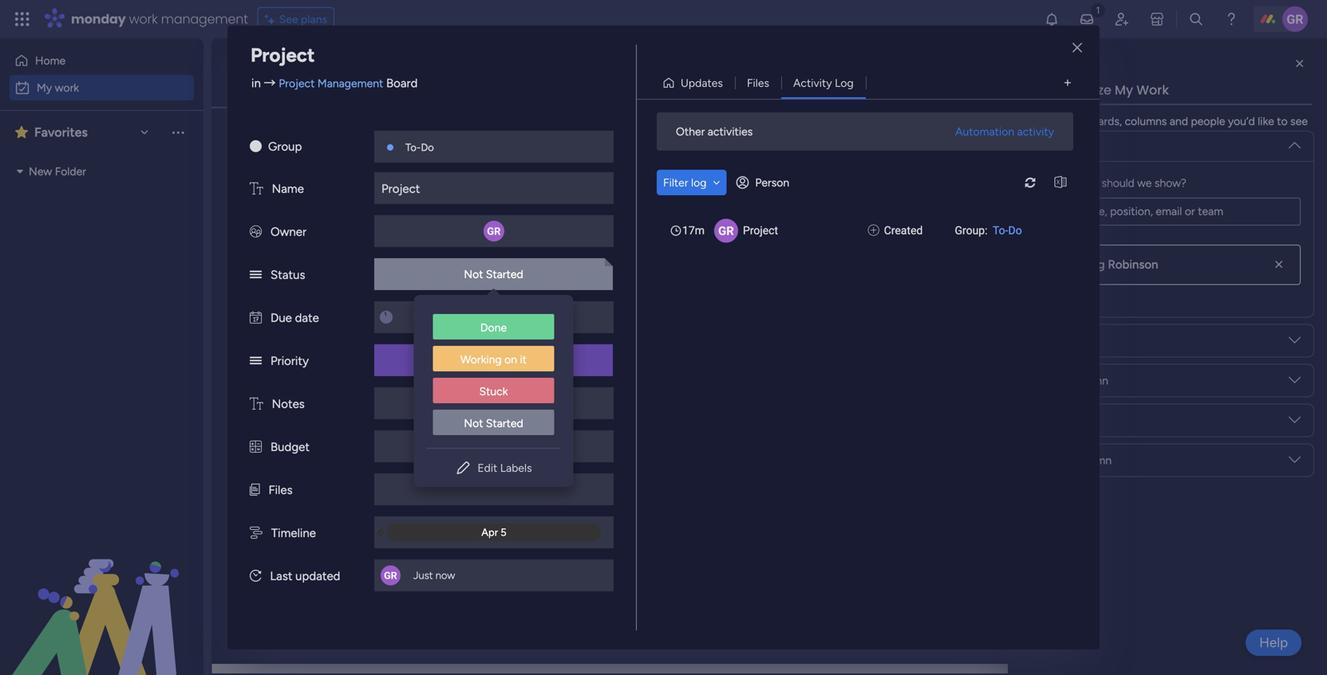 Task type: describe. For each thing, give the bounding box(es) containing it.
action items
[[465, 398, 523, 411]]

project management link
[[279, 77, 383, 90]]

main content containing overdue /
[[211, 38, 1327, 676]]

activities
[[708, 125, 753, 138]]

new item
[[241, 132, 289, 146]]

edit
[[477, 462, 497, 475]]

owner
[[271, 225, 306, 239]]

due
[[271, 311, 292, 326]]

monday work management
[[71, 10, 248, 28]]

v2 multiple person column image
[[250, 225, 262, 239]]

list box inside project dialog
[[414, 302, 573, 448]]

labels
[[500, 462, 532, 475]]

updated
[[295, 570, 340, 584]]

new for new item
[[241, 132, 264, 146]]

1 add from the top
[[270, 189, 290, 203]]

automation
[[955, 125, 1014, 138]]

it inside option
[[520, 353, 527, 367]]

dapulse text column image
[[250, 182, 263, 196]]

close image
[[1072, 42, 1082, 54]]

items inside without a date / 0 items
[[400, 534, 428, 548]]

log
[[691, 176, 707, 190]]

this
[[268, 300, 297, 320]]

invite members image
[[1114, 11, 1130, 27]]

jan 23
[[1102, 161, 1132, 174]]

lottie animation element
[[0, 515, 203, 676]]

other
[[676, 125, 705, 138]]

in → project management board
[[251, 76, 418, 91]]

help image
[[1223, 11, 1239, 27]]

my for my work
[[37, 81, 52, 95]]

columns
[[1125, 115, 1167, 128]]

project up →
[[251, 43, 315, 67]]

this week / 1 item
[[268, 300, 383, 320]]

lottie animation image
[[0, 515, 203, 676]]

monday
[[71, 10, 126, 28]]

select product image
[[14, 11, 30, 27]]

see plans
[[279, 12, 327, 26]]

management
[[161, 10, 248, 28]]

automation activity button
[[949, 119, 1061, 144]]

now
[[436, 570, 455, 583]]

person button
[[730, 170, 799, 196]]

to-do inside project dialog
[[405, 141, 434, 154]]

new for new folder
[[29, 165, 52, 178]]

files button
[[735, 70, 781, 96]]

choose
[[1025, 115, 1063, 128]]

help
[[1259, 635, 1288, 652]]

search everything image
[[1188, 11, 1204, 27]]

the
[[1066, 115, 1082, 128]]

mar 8 inside main content
[[1104, 333, 1130, 346]]

greg robinson image
[[1282, 6, 1308, 32]]

do inside main content
[[701, 162, 714, 175]]

items for whose
[[1072, 176, 1099, 190]]

activity
[[793, 76, 832, 90]]

work for my
[[55, 81, 79, 95]]

just
[[413, 570, 433, 583]]

board
[[386, 76, 418, 91]]

mar inside main content
[[1104, 333, 1121, 346]]

1 not started from the top
[[464, 268, 523, 281]]

v2 star 2 image
[[15, 123, 28, 142]]

greg robinson image
[[1048, 253, 1072, 277]]

2 horizontal spatial do
[[1008, 224, 1022, 237]]

0 items
[[356, 419, 393, 433]]

greg
[[1078, 258, 1105, 272]]

status inside project dialog
[[271, 268, 305, 282]]

item inside this week / 1 item
[[361, 304, 383, 318]]

action
[[465, 398, 495, 411]]

0 horizontal spatial do
[[421, 141, 434, 154]]

it inside main content
[[1255, 160, 1262, 174]]

group:
[[955, 224, 988, 237]]

0 vertical spatial date
[[1105, 128, 1129, 141]]

home link
[[10, 48, 194, 73]]

whose
[[1034, 176, 1069, 190]]

priority for priority
[[271, 354, 309, 369]]

2 vertical spatial date
[[1034, 414, 1058, 428]]

date inside main content
[[342, 530, 376, 550]]

working on it inside option
[[460, 353, 527, 367]]

updates
[[681, 76, 723, 90]]

0 vertical spatial to-
[[405, 141, 421, 154]]

like
[[1258, 115, 1274, 128]]

jan
[[1102, 161, 1118, 174]]

just now
[[413, 570, 455, 583]]

files inside button
[[747, 76, 769, 90]]

overdue
[[268, 128, 330, 148]]

work for monday
[[129, 10, 158, 28]]

2 + add item from the top
[[260, 361, 316, 375]]

stuck option
[[433, 378, 554, 405]]

group inside project dialog
[[268, 140, 302, 154]]

2 horizontal spatial my
[[1115, 81, 1133, 99]]

done
[[480, 321, 507, 335]]

activity log button
[[781, 70, 866, 96]]

/ right a
[[379, 530, 387, 550]]

17m
[[682, 224, 705, 237]]

in
[[251, 76, 261, 91]]

priority column
[[1034, 454, 1112, 468]]

log
[[835, 76, 854, 90]]

to- inside main content
[[685, 162, 701, 175]]

none text field inside main content
[[1034, 198, 1301, 226]]

1 started from the top
[[486, 268, 523, 281]]

v2 status image
[[250, 268, 262, 282]]

without
[[268, 530, 325, 550]]

should
[[1102, 176, 1134, 190]]

greg robinson
[[1078, 258, 1158, 272]]

not started inside option
[[464, 417, 523, 431]]

dapulse text column image
[[250, 397, 263, 412]]

management
[[317, 77, 383, 90]]

dapulse plus image
[[868, 223, 879, 239]]

to-do inside main content
[[685, 162, 714, 175]]

on inside main content
[[1239, 160, 1252, 174]]

activity log
[[793, 76, 854, 90]]

and
[[1170, 115, 1188, 128]]

2 + from the top
[[260, 361, 267, 375]]

working inside main content
[[1195, 160, 1237, 174]]

high
[[482, 354, 505, 367]]

new folder list box
[[0, 154, 203, 282]]

project down person popup button
[[743, 224, 778, 237]]

favorites button
[[11, 119, 156, 146]]

started inside option
[[486, 417, 523, 431]]

filter
[[663, 176, 688, 190]]

my work link
[[10, 75, 194, 101]]

caret down image
[[17, 166, 23, 177]]

new folder
[[29, 165, 86, 178]]

later
[[268, 472, 304, 493]]

0 inside without a date / 0 items
[[391, 534, 398, 548]]

edit labels
[[477, 462, 532, 475]]

customize button
[[571, 126, 657, 152]]

filter log
[[663, 176, 707, 190]]

home
[[35, 54, 66, 67]]

working on it option
[[433, 346, 554, 373]]

week
[[301, 300, 338, 320]]

column for date column
[[1061, 414, 1100, 428]]

v2 status image
[[250, 354, 262, 369]]

0 vertical spatial 0
[[356, 419, 363, 433]]

last updated
[[270, 570, 340, 584]]

2 vertical spatial to-
[[993, 224, 1008, 237]]

customize for customize
[[597, 132, 650, 146]]



Task type: locate. For each thing, give the bounding box(es) containing it.
update feed image
[[1079, 11, 1095, 27]]

working up stuck
[[460, 353, 502, 367]]

we
[[1137, 176, 1152, 190]]

activity
[[1017, 125, 1054, 138]]

8 inside project dialog
[[501, 311, 507, 324]]

0 vertical spatial it
[[1255, 160, 1262, 174]]

1 vertical spatial priority
[[1034, 454, 1070, 468]]

new right caret down icon
[[29, 165, 52, 178]]

search image
[[428, 132, 441, 145]]

mar 8
[[481, 311, 507, 324], [1104, 333, 1130, 346]]

1 vertical spatial to-
[[685, 162, 701, 175]]

1 vertical spatial do
[[701, 162, 714, 175]]

1 horizontal spatial my
[[235, 60, 272, 96]]

0 vertical spatial files
[[747, 76, 769, 90]]

2 vertical spatial do
[[1008, 224, 1022, 237]]

0 vertical spatial 8
[[501, 311, 507, 324]]

see plans button
[[258, 7, 334, 31]]

customize
[[1044, 81, 1111, 99], [597, 132, 650, 146]]

8 down robinson
[[1124, 333, 1130, 346]]

files right v2 file column image in the bottom of the page
[[269, 484, 293, 498]]

0 horizontal spatial group
[[268, 140, 302, 154]]

not down action
[[464, 417, 483, 431]]

folder
[[55, 165, 86, 178]]

1 vertical spatial to-do
[[685, 162, 714, 175]]

to-
[[405, 141, 421, 154], [685, 162, 701, 175], [993, 224, 1008, 237]]

files left activity
[[747, 76, 769, 90]]

0 vertical spatial column
[[1069, 374, 1108, 388]]

priority inside project dialog
[[271, 354, 309, 369]]

0 horizontal spatial working
[[460, 353, 502, 367]]

export to excel image
[[1048, 177, 1073, 189]]

date right "due" at the left top of the page
[[295, 311, 319, 326]]

2 vertical spatial column
[[1073, 454, 1112, 468]]

1 horizontal spatial priority
[[1034, 454, 1070, 468]]

1 horizontal spatial 8
[[1124, 333, 1130, 346]]

0 vertical spatial mar
[[481, 311, 498, 324]]

add right v2 status image at the bottom of page
[[270, 361, 290, 375]]

1 vertical spatial +
[[260, 361, 267, 375]]

1 horizontal spatial group
[[710, 128, 742, 141]]

+ add item up owner
[[260, 189, 316, 203]]

it
[[1255, 160, 1262, 174], [520, 353, 527, 367]]

boards,
[[1085, 115, 1122, 128]]

mar inside project dialog
[[481, 311, 498, 324]]

on inside option
[[504, 353, 517, 367]]

/ right overdue
[[334, 128, 341, 148]]

name
[[272, 182, 304, 196]]

$0
[[488, 441, 500, 454]]

customize for customize my work
[[1044, 81, 1111, 99]]

not started option
[[433, 410, 554, 437]]

add
[[270, 189, 290, 203], [270, 361, 290, 375]]

column
[[1069, 374, 1108, 388], [1061, 414, 1100, 428], [1073, 454, 1112, 468]]

add view image
[[1064, 77, 1071, 89]]

last
[[270, 570, 292, 584]]

column for priority column
[[1073, 454, 1112, 468]]

2 not started from the top
[[464, 417, 523, 431]]

0 vertical spatial + add item
[[260, 189, 316, 203]]

started down the action items
[[486, 417, 523, 431]]

+ add item up "notes"
[[260, 361, 316, 375]]

1 horizontal spatial on
[[1239, 160, 1252, 174]]

0 vertical spatial working
[[1195, 160, 1237, 174]]

date right a
[[342, 530, 376, 550]]

1 vertical spatial date
[[342, 530, 376, 550]]

you'd
[[1228, 115, 1255, 128]]

2 started from the top
[[486, 417, 523, 431]]

0 vertical spatial 1
[[345, 132, 349, 146]]

status column
[[1034, 374, 1108, 388]]

do
[[421, 141, 434, 154], [701, 162, 714, 175], [1008, 224, 1022, 237]]

list box
[[414, 302, 573, 448]]

see
[[1290, 115, 1308, 128]]

customize inside button
[[597, 132, 650, 146]]

help button
[[1246, 630, 1302, 657]]

not started up done option
[[464, 268, 523, 281]]

working inside option
[[460, 353, 502, 367]]

my down home
[[37, 81, 52, 95]]

0 vertical spatial mar 8
[[481, 311, 507, 324]]

date column
[[1034, 414, 1100, 428]]

1 horizontal spatial work
[[129, 10, 158, 28]]

group
[[710, 128, 742, 141], [268, 140, 302, 154]]

+ up dapulse text column icon
[[260, 361, 267, 375]]

1 image
[[1091, 1, 1105, 19]]

0 vertical spatial to-do
[[405, 141, 434, 154]]

1 horizontal spatial new
[[241, 132, 264, 146]]

item right week
[[361, 304, 383, 318]]

+ left name
[[260, 189, 267, 203]]

my for my work
[[235, 60, 272, 96]]

date
[[295, 311, 319, 326], [342, 530, 376, 550]]

2 vertical spatial status
[[1034, 374, 1067, 388]]

timeline
[[271, 527, 316, 541]]

1 right week
[[353, 304, 358, 318]]

customize up the
[[1044, 81, 1111, 99]]

v2 pulse updated log image
[[250, 570, 261, 584]]

priority
[[271, 354, 309, 369], [1034, 454, 1070, 468]]

mar 8 up 'status column'
[[1104, 333, 1130, 346]]

1 horizontal spatial it
[[1255, 160, 1262, 174]]

1 vertical spatial started
[[486, 417, 523, 431]]

choose the boards, columns and people you'd like to see
[[1025, 115, 1308, 128]]

1 horizontal spatial 1
[[353, 304, 358, 318]]

+ add item
[[260, 189, 316, 203], [260, 361, 316, 375]]

1 horizontal spatial customize
[[1044, 81, 1111, 99]]

work
[[129, 10, 158, 28], [55, 81, 79, 95]]

1 vertical spatial not started
[[464, 417, 523, 431]]

priority right v2 status image at the bottom of page
[[271, 354, 309, 369]]

new inside list box
[[29, 165, 52, 178]]

working down people at right top
[[1195, 160, 1237, 174]]

1 horizontal spatial files
[[747, 76, 769, 90]]

no file image
[[486, 480, 500, 500]]

0 vertical spatial work
[[129, 10, 158, 28]]

priority down date column
[[1034, 454, 1070, 468]]

new left overdue
[[241, 132, 264, 146]]

1 inside overdue / 1 item
[[345, 132, 349, 146]]

1 + add item from the top
[[260, 189, 316, 203]]

1 vertical spatial 1
[[353, 304, 358, 318]]

1 horizontal spatial people
[[1034, 140, 1068, 153]]

0 horizontal spatial priority
[[271, 354, 309, 369]]

on down you'd
[[1239, 160, 1252, 174]]

1 vertical spatial new
[[29, 165, 52, 178]]

my up new item
[[235, 60, 272, 96]]

not started
[[464, 268, 523, 281], [464, 417, 523, 431]]

2 not from the top
[[464, 417, 483, 431]]

my up boards,
[[1115, 81, 1133, 99]]

0 horizontal spatial it
[[520, 353, 527, 367]]

home option
[[10, 48, 194, 73]]

8 inside main content
[[1124, 333, 1130, 346]]

0 horizontal spatial 1
[[345, 132, 349, 146]]

other activities
[[676, 125, 753, 138]]

plans
[[301, 12, 327, 26]]

Filter dashboard by text search field
[[302, 126, 447, 152]]

/ right later
[[308, 472, 315, 493]]

1 horizontal spatial work
[[1136, 81, 1169, 99]]

1 vertical spatial 0
[[391, 534, 398, 548]]

started
[[486, 268, 523, 281], [486, 417, 523, 431]]

0 horizontal spatial working on it
[[460, 353, 527, 367]]

my work
[[235, 60, 342, 96]]

dapulse numbers column image
[[250, 440, 262, 455]]

new
[[241, 132, 264, 146], [29, 165, 52, 178]]

customize my work
[[1044, 81, 1169, 99]]

v2 file column image
[[250, 484, 260, 498]]

mar
[[481, 311, 498, 324], [1104, 333, 1121, 346]]

1 vertical spatial files
[[269, 484, 293, 498]]

mar 8 inside project dialog
[[481, 311, 507, 324]]

0 horizontal spatial mar
[[481, 311, 498, 324]]

see
[[279, 12, 298, 26]]

people
[[1191, 115, 1225, 128]]

on up stuck
[[504, 353, 517, 367]]

working on it up stuck
[[460, 353, 527, 367]]

edit labels button
[[427, 456, 561, 481]]

project right →
[[279, 77, 315, 90]]

a
[[328, 530, 338, 550]]

0 horizontal spatial date
[[295, 311, 319, 326]]

new inside button
[[241, 132, 264, 146]]

0 vertical spatial started
[[486, 268, 523, 281]]

later /
[[268, 472, 319, 493]]

dapulse date column image
[[250, 311, 262, 326]]

work right →
[[278, 60, 342, 96]]

0 horizontal spatial 8
[[501, 311, 507, 324]]

1 vertical spatial on
[[504, 353, 517, 367]]

0 vertical spatial on
[[1239, 160, 1252, 174]]

work inside main content
[[1136, 81, 1169, 99]]

item up owner
[[293, 189, 316, 203]]

mar 8 up working on it option
[[481, 311, 507, 324]]

mar up 'status column'
[[1104, 333, 1121, 346]]

1 horizontal spatial to-do
[[685, 162, 714, 175]]

column down date column
[[1073, 454, 1112, 468]]

work down home
[[55, 81, 79, 95]]

0 horizontal spatial work
[[55, 81, 79, 95]]

items for action
[[498, 398, 523, 411]]

not inside option
[[464, 417, 483, 431]]

0 horizontal spatial people
[[996, 128, 1030, 141]]

0 horizontal spatial files
[[269, 484, 293, 498]]

done option
[[433, 314, 554, 342]]

item up "notes"
[[293, 361, 316, 375]]

item right v2 sun icon
[[267, 132, 289, 146]]

0 vertical spatial add
[[270, 189, 290, 203]]

group right v2 sun icon
[[268, 140, 302, 154]]

1 inside this week / 1 item
[[353, 304, 358, 318]]

project
[[251, 43, 315, 67], [279, 77, 315, 90], [381, 182, 420, 196], [743, 224, 778, 237]]

1 vertical spatial it
[[520, 353, 527, 367]]

1 horizontal spatial date
[[342, 530, 376, 550]]

group inside main content
[[710, 128, 742, 141]]

working on it down you'd
[[1195, 160, 1262, 174]]

date inside project dialog
[[295, 311, 319, 326]]

status left like
[[1213, 128, 1245, 141]]

budget
[[271, 440, 310, 455]]

1 horizontal spatial working on it
[[1195, 160, 1262, 174]]

work up columns
[[1136, 81, 1169, 99]]

1 horizontal spatial to-
[[685, 162, 701, 175]]

None search field
[[302, 126, 447, 152]]

1 right overdue
[[345, 132, 349, 146]]

date up jan 23
[[1105, 128, 1129, 141]]

not up done option
[[464, 268, 483, 281]]

notes
[[272, 397, 305, 412]]

0 horizontal spatial my
[[37, 81, 52, 95]]

2 horizontal spatial status
[[1213, 128, 1245, 141]]

column up date column
[[1069, 374, 1108, 388]]

priority for priority column
[[1034, 454, 1070, 468]]

to
[[1277, 115, 1288, 128]]

to-do down board
[[405, 141, 434, 154]]

8
[[501, 311, 507, 324], [1124, 333, 1130, 346]]

to- right group:
[[993, 224, 1008, 237]]

column up priority column
[[1061, 414, 1100, 428]]

1 horizontal spatial do
[[701, 162, 714, 175]]

0 vertical spatial +
[[260, 189, 267, 203]]

1 vertical spatial + add item
[[260, 361, 316, 375]]

1 vertical spatial 8
[[1124, 333, 1130, 346]]

1
[[345, 132, 349, 146], [353, 304, 358, 318]]

date down greg robinson
[[1105, 300, 1129, 314]]

mar up working on it option
[[481, 311, 498, 324]]

0
[[356, 419, 363, 433], [391, 534, 398, 548]]

priority inside main content
[[1034, 454, 1070, 468]]

it down like
[[1255, 160, 1262, 174]]

started up done option
[[486, 268, 523, 281]]

items inside project dialog
[[498, 398, 523, 411]]

favorites
[[34, 125, 88, 140]]

0 horizontal spatial on
[[504, 353, 517, 367]]

to-do up log
[[685, 162, 714, 175]]

not started down the action items
[[464, 417, 523, 431]]

1 vertical spatial column
[[1061, 414, 1100, 428]]

1 horizontal spatial working
[[1195, 160, 1237, 174]]

work inside my work 'option'
[[55, 81, 79, 95]]

column for status column
[[1069, 374, 1108, 388]]

my work option
[[10, 75, 194, 101]]

show?
[[1155, 176, 1186, 190]]

person
[[755, 176, 789, 190]]

refresh image
[[1017, 177, 1043, 189]]

notifications image
[[1044, 11, 1060, 27]]

customize left other
[[597, 132, 650, 146]]

0 vertical spatial new
[[241, 132, 264, 146]]

1 vertical spatial add
[[270, 361, 290, 375]]

8 up working on it option
[[501, 311, 507, 324]]

without a date / 0 items
[[268, 530, 428, 550]]

item down management at the top
[[352, 132, 375, 146]]

group: to-do
[[955, 224, 1022, 237]]

0 horizontal spatial status
[[271, 268, 305, 282]]

23
[[1121, 161, 1132, 174]]

v2 sun image
[[250, 140, 262, 154]]

project down filter dashboard by text search box
[[381, 182, 420, 196]]

list box containing done
[[414, 302, 573, 448]]

work right monday
[[129, 10, 158, 28]]

due date
[[271, 311, 319, 326]]

work
[[278, 60, 342, 96], [1136, 81, 1169, 99]]

project dialog
[[0, 0, 1327, 676]]

1 vertical spatial customize
[[597, 132, 650, 146]]

working
[[1195, 160, 1237, 174], [460, 353, 502, 367]]

1 horizontal spatial mar 8
[[1104, 333, 1130, 346]]

0 horizontal spatial customize
[[597, 132, 650, 146]]

angle down image
[[713, 177, 720, 188]]

0 horizontal spatial 0
[[356, 419, 363, 433]]

filter log button
[[657, 170, 727, 196]]

monday marketplace image
[[1149, 11, 1165, 27]]

0 vertical spatial status
[[1213, 128, 1245, 141]]

1 horizontal spatial status
[[1034, 374, 1067, 388]]

1 vertical spatial working
[[460, 353, 502, 367]]

date down 'status column'
[[1034, 414, 1058, 428]]

0 vertical spatial customize
[[1044, 81, 1111, 99]]

0 vertical spatial not
[[464, 268, 483, 281]]

→
[[264, 76, 276, 91]]

it right 'high'
[[520, 353, 527, 367]]

1 not from the top
[[464, 268, 483, 281]]

status up date column
[[1034, 374, 1067, 388]]

/
[[334, 128, 341, 148], [342, 300, 349, 320], [308, 472, 315, 493], [379, 530, 387, 550]]

1 horizontal spatial mar
[[1104, 333, 1121, 346]]

robinson
[[1108, 258, 1158, 272]]

my inside 'option'
[[37, 81, 52, 95]]

2 horizontal spatial to-
[[993, 224, 1008, 237]]

updates button
[[656, 70, 735, 96]]

/ right week
[[342, 300, 349, 320]]

add right dapulse text column image
[[270, 189, 290, 203]]

project inside in → project management board
[[279, 77, 315, 90]]

group right other
[[710, 128, 742, 141]]

1 + from the top
[[260, 189, 267, 203]]

greg robinson link
[[1078, 258, 1158, 272]]

0 horizontal spatial work
[[278, 60, 342, 96]]

1 vertical spatial not
[[464, 417, 483, 431]]

dapulse addbtn image
[[485, 489, 488, 494]]

2 add from the top
[[270, 361, 290, 375]]

1 vertical spatial date
[[1105, 300, 1129, 314]]

items for 0
[[366, 419, 393, 433]]

main content
[[211, 38, 1327, 676]]

overdue / 1 item
[[268, 128, 375, 148]]

1 vertical spatial mar 8
[[1104, 333, 1130, 346]]

0 vertical spatial working on it
[[1195, 160, 1262, 174]]

None text field
[[1034, 198, 1301, 226]]

0 vertical spatial date
[[295, 311, 319, 326]]

0 vertical spatial priority
[[271, 354, 309, 369]]

to- left search image in the left top of the page
[[405, 141, 421, 154]]

status right v2 status icon
[[271, 268, 305, 282]]

1 vertical spatial work
[[55, 81, 79, 95]]

item inside overdue / 1 item
[[352, 132, 375, 146]]

to- up log
[[685, 162, 701, 175]]

1 vertical spatial working on it
[[460, 353, 527, 367]]

files
[[747, 76, 769, 90], [269, 484, 293, 498]]

0 vertical spatial do
[[421, 141, 434, 154]]

1 vertical spatial status
[[271, 268, 305, 282]]

my
[[235, 60, 272, 96], [37, 81, 52, 95], [1115, 81, 1133, 99]]

dapulse timeline column image
[[250, 527, 262, 541]]

item inside new item button
[[267, 132, 289, 146]]



Task type: vqa. For each thing, say whether or not it's contained in the screenshot.
Marketplace
no



